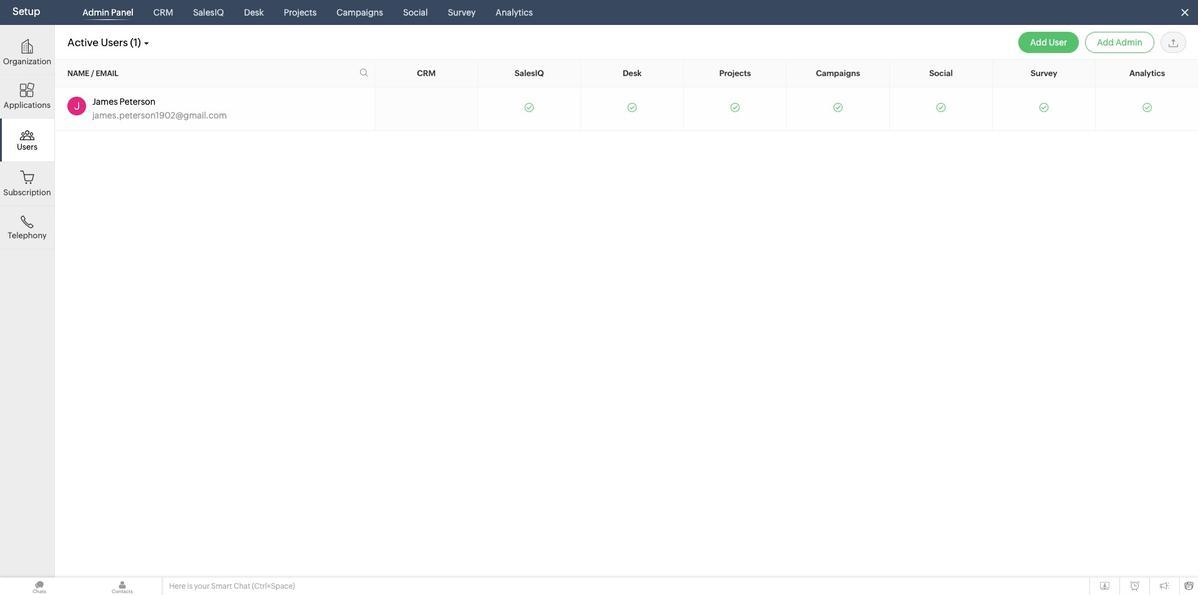 Task type: describe. For each thing, give the bounding box(es) containing it.
campaigns link
[[332, 0, 388, 25]]

users link
[[0, 119, 54, 162]]

name / email
[[67, 69, 119, 78]]

subscription link
[[0, 162, 54, 206]]

chats image
[[0, 578, 79, 595]]

1 horizontal spatial campaigns
[[816, 69, 860, 78]]

0 horizontal spatial desk
[[244, 7, 264, 17]]

applications
[[4, 100, 51, 110]]

1 horizontal spatial desk
[[623, 69, 642, 78]]

1 horizontal spatial admin
[[1116, 37, 1143, 47]]

here
[[169, 582, 186, 591]]

admin panel link
[[78, 0, 138, 25]]

1 vertical spatial social
[[929, 69, 953, 78]]

organization link
[[0, 31, 54, 75]]

crm link
[[148, 0, 178, 25]]

setup
[[12, 6, 40, 17]]

1 vertical spatial analytics
[[1130, 69, 1165, 78]]

user
[[1049, 37, 1067, 47]]

active users (1)
[[67, 36, 141, 49]]

add for add user
[[1030, 37, 1047, 47]]

panel
[[111, 7, 133, 17]]

0 vertical spatial campaigns
[[337, 7, 383, 17]]

desk link
[[239, 0, 269, 25]]

social link
[[398, 0, 433, 25]]

telephony
[[8, 231, 47, 240]]

0 vertical spatial survey
[[448, 7, 476, 17]]

subscription
[[3, 188, 51, 197]]

1 vertical spatial users
[[17, 142, 37, 152]]

projects link
[[279, 0, 322, 25]]

contacts image
[[83, 578, 162, 595]]

your
[[194, 582, 210, 591]]

survey link
[[443, 0, 481, 25]]

1 horizontal spatial users
[[101, 36, 128, 49]]

1 horizontal spatial crm
[[417, 69, 436, 78]]

telephony link
[[0, 206, 54, 250]]

james
[[92, 97, 118, 107]]



Task type: locate. For each thing, give the bounding box(es) containing it.
0 horizontal spatial admin
[[83, 7, 109, 17]]

1 vertical spatial campaigns
[[816, 69, 860, 78]]

chat
[[234, 582, 250, 591]]

organization
[[3, 57, 51, 66]]

(ctrl+space)
[[252, 582, 295, 591]]

0 horizontal spatial analytics
[[496, 7, 533, 17]]

1 add from the left
[[1030, 37, 1047, 47]]

active
[[67, 36, 99, 49]]

0 horizontal spatial projects
[[284, 7, 317, 17]]

1 horizontal spatial analytics
[[1130, 69, 1165, 78]]

users
[[101, 36, 128, 49], [17, 142, 37, 152]]

peterson
[[120, 97, 156, 107]]

0 vertical spatial crm
[[153, 7, 173, 17]]

add user
[[1030, 37, 1067, 47]]

0 vertical spatial salesiq
[[193, 7, 224, 17]]

0 horizontal spatial add
[[1030, 37, 1047, 47]]

survey right social link at the top of page
[[448, 7, 476, 17]]

campaigns
[[337, 7, 383, 17], [816, 69, 860, 78]]

1 vertical spatial crm
[[417, 69, 436, 78]]

0 vertical spatial users
[[101, 36, 128, 49]]

0 vertical spatial analytics
[[496, 7, 533, 17]]

projects
[[284, 7, 317, 17], [719, 69, 751, 78]]

1 horizontal spatial projects
[[719, 69, 751, 78]]

1 vertical spatial survey
[[1031, 69, 1057, 78]]

0 vertical spatial social
[[403, 7, 428, 17]]

users left '(1)'
[[101, 36, 128, 49]]

1 vertical spatial desk
[[623, 69, 642, 78]]

is
[[187, 582, 193, 591]]

crm right "panel" on the top
[[153, 7, 173, 17]]

0 horizontal spatial social
[[403, 7, 428, 17]]

0 horizontal spatial users
[[17, 142, 37, 152]]

0 vertical spatial desk
[[244, 7, 264, 17]]

add for add admin
[[1097, 37, 1114, 47]]

(1)
[[130, 36, 141, 49]]

desk
[[244, 7, 264, 17], [623, 69, 642, 78]]

add
[[1030, 37, 1047, 47], [1097, 37, 1114, 47]]

crm right search image
[[417, 69, 436, 78]]

add left "user"
[[1030, 37, 1047, 47]]

0 vertical spatial admin
[[83, 7, 109, 17]]

james peterson james.peterson1902@gmail.com
[[92, 97, 227, 120]]

smart
[[211, 582, 232, 591]]

users up subscription link
[[17, 142, 37, 152]]

2 add from the left
[[1097, 37, 1114, 47]]

salesiq link
[[188, 0, 229, 25]]

1 horizontal spatial salesiq
[[515, 69, 544, 78]]

crm
[[153, 7, 173, 17], [417, 69, 436, 78]]

0 horizontal spatial salesiq
[[193, 7, 224, 17]]

1 vertical spatial salesiq
[[515, 69, 544, 78]]

1 horizontal spatial add
[[1097, 37, 1114, 47]]

1 vertical spatial projects
[[719, 69, 751, 78]]

salesiq
[[193, 7, 224, 17], [515, 69, 544, 78]]

0 horizontal spatial campaigns
[[337, 7, 383, 17]]

admin panel
[[83, 7, 133, 17]]

social
[[403, 7, 428, 17], [929, 69, 953, 78]]

0 horizontal spatial crm
[[153, 7, 173, 17]]

survey
[[448, 7, 476, 17], [1031, 69, 1057, 78]]

1 horizontal spatial social
[[929, 69, 953, 78]]

analytics link
[[491, 0, 538, 25]]

analytics
[[496, 7, 533, 17], [1130, 69, 1165, 78]]

1 horizontal spatial survey
[[1031, 69, 1057, 78]]

admin
[[83, 7, 109, 17], [1116, 37, 1143, 47]]

search image
[[360, 67, 375, 77]]

add right "user"
[[1097, 37, 1114, 47]]

analytics right survey link
[[496, 7, 533, 17]]

0 horizontal spatial survey
[[448, 7, 476, 17]]

survey down add user
[[1031, 69, 1057, 78]]

1 vertical spatial admin
[[1116, 37, 1143, 47]]

0 vertical spatial projects
[[284, 7, 317, 17]]

add user link
[[1019, 32, 1079, 53]]

add admin
[[1097, 37, 1143, 47]]

james.peterson1902@gmail.com
[[92, 110, 227, 120]]

analytics down add admin
[[1130, 69, 1165, 78]]

applications link
[[0, 75, 54, 119]]

here is your smart chat (ctrl+space)
[[169, 582, 295, 591]]



Task type: vqa. For each thing, say whether or not it's contained in the screenshot.
rightmost SalesIQ
yes



